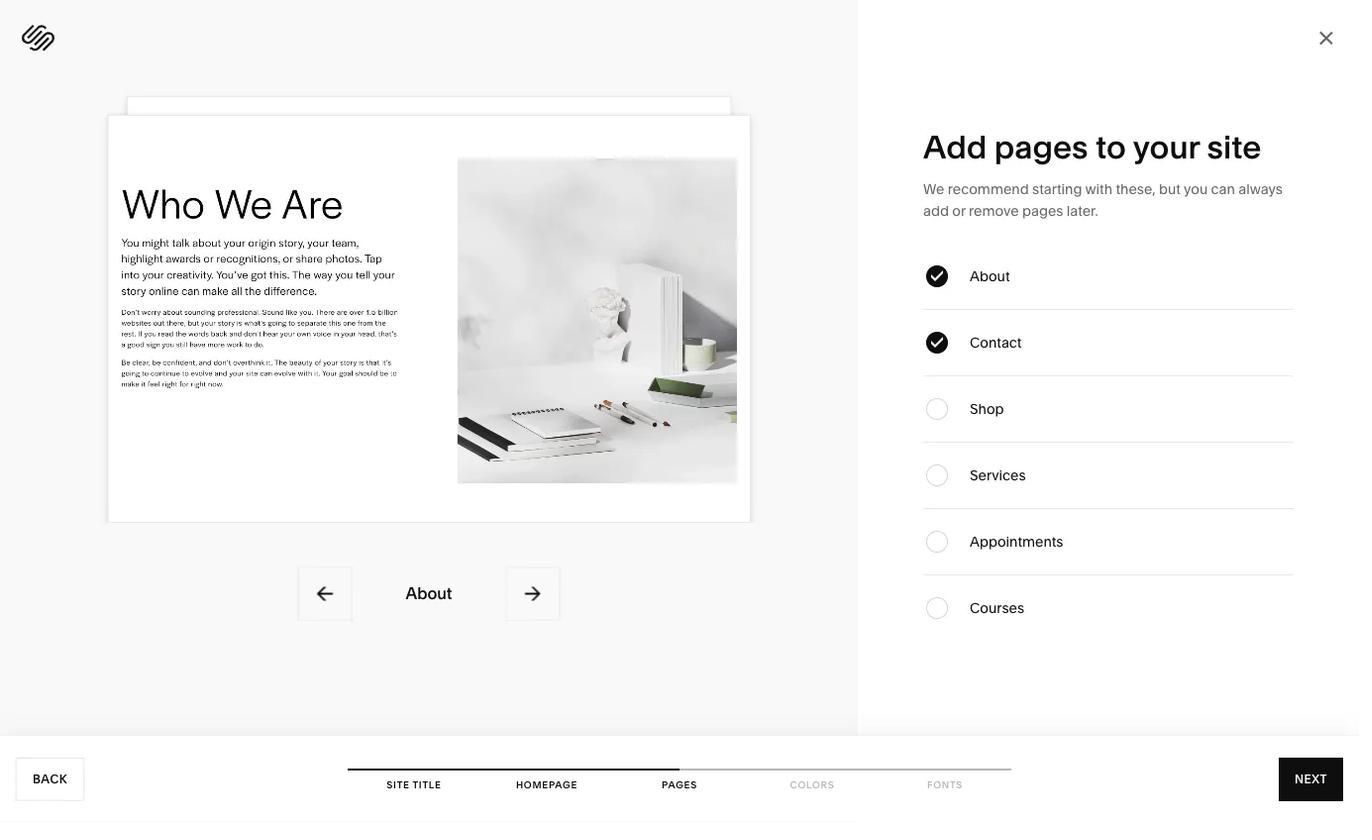 Task type: describe. For each thing, give the bounding box(es) containing it.
add pages to your site
[[923, 127, 1262, 166]]

we
[[923, 181, 945, 198]]

pages inside the we recommend starting with these, but you can always add or remove pages later.
[[1022, 203, 1063, 219]]

add
[[923, 127, 987, 166]]

your
[[1133, 127, 1200, 166]]

starting
[[1032, 181, 1082, 198]]

these,
[[1116, 181, 1156, 198]]

0 vertical spatial pages
[[994, 127, 1088, 166]]

remove
[[969, 203, 1019, 219]]

shop
[[970, 401, 1004, 418]]

services
[[970, 467, 1026, 484]]

later.
[[1067, 203, 1098, 219]]

0 horizontal spatial about
[[406, 584, 452, 603]]

view previous image
[[314, 583, 336, 605]]

pages
[[662, 779, 697, 791]]

to
[[1096, 127, 1126, 166]]

add
[[923, 203, 949, 219]]

contact
[[970, 334, 1022, 351]]

we recommend starting with these, but you can always add or remove pages later.
[[923, 181, 1283, 219]]

1 horizontal spatial about
[[970, 268, 1010, 285]]



Task type: locate. For each thing, give the bounding box(es) containing it.
courses
[[970, 600, 1024, 617]]

with
[[1085, 181, 1113, 198]]

contact page with email and phone contact, location, and contact form image
[[127, 96, 731, 480]]

pages down starting
[[1022, 203, 1063, 219]]

next button
[[1279, 758, 1343, 801]]

colors
[[790, 779, 835, 791]]

1 vertical spatial pages
[[1022, 203, 1063, 219]]

0 vertical spatial about
[[970, 268, 1010, 285]]

view next image
[[522, 583, 544, 605]]

can
[[1211, 181, 1235, 198]]

about
[[970, 268, 1010, 285], [406, 584, 452, 603]]

about page with text and images image
[[107, 115, 751, 523]]

site
[[387, 779, 410, 791]]

pages
[[994, 127, 1088, 166], [1022, 203, 1063, 219]]

site title
[[387, 779, 442, 791]]

or
[[952, 203, 966, 219]]

back
[[33, 772, 67, 787]]

but
[[1159, 181, 1181, 198]]

1 vertical spatial about
[[406, 584, 452, 603]]

site
[[1207, 127, 1262, 166]]

pages up starting
[[994, 127, 1088, 166]]

title
[[413, 779, 442, 791]]

homepage
[[516, 779, 578, 791]]

fonts
[[927, 779, 963, 791]]

appointments
[[970, 533, 1063, 550]]

back button
[[16, 758, 84, 801]]

you
[[1184, 181, 1208, 198]]

next
[[1295, 772, 1327, 787]]

always
[[1239, 181, 1283, 198]]

recommend
[[948, 181, 1029, 198]]



Task type: vqa. For each thing, say whether or not it's contained in the screenshot.
starting
yes



